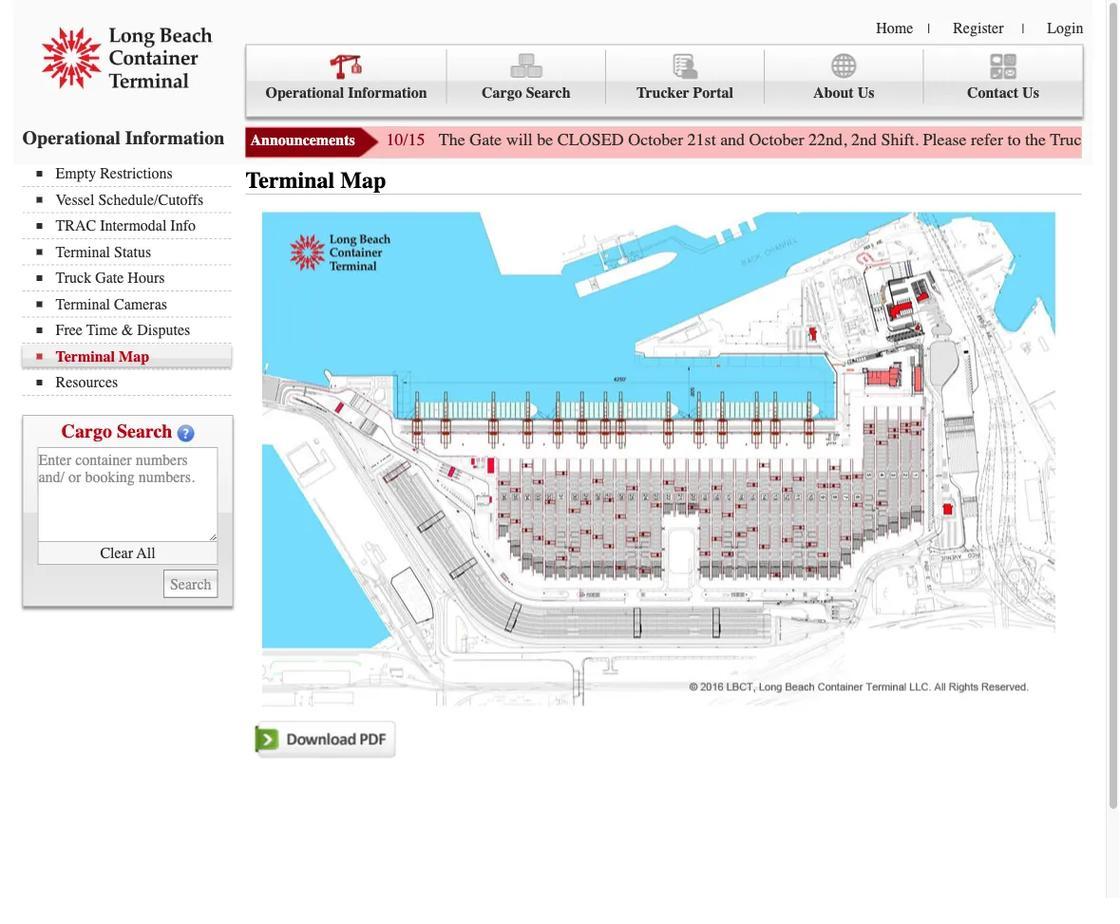 Task type: locate. For each thing, give the bounding box(es) containing it.
1 vertical spatial operational
[[22, 127, 121, 149]]

register
[[953, 19, 1004, 37]]

us inside about us link
[[858, 84, 875, 102]]

1 us from the left
[[858, 84, 875, 102]]

home link
[[876, 19, 914, 37]]

cargo search link
[[447, 50, 606, 104]]

cargo
[[482, 84, 522, 102], [61, 421, 112, 443]]

None submit
[[163, 570, 218, 599]]

0 horizontal spatial map
[[119, 348, 149, 365]]

0 horizontal spatial search
[[117, 421, 172, 443]]

clear all button
[[38, 543, 218, 565]]

operational information
[[266, 84, 427, 102], [22, 127, 225, 149]]

21st
[[688, 130, 716, 150]]

1 vertical spatial truck
[[56, 269, 91, 287]]

october
[[628, 130, 683, 150], [749, 130, 804, 150]]

|
[[928, 21, 930, 36], [1022, 21, 1025, 36]]

terminal map
[[246, 168, 386, 194]]

announcements
[[250, 132, 355, 149]]

closed
[[557, 130, 624, 150]]

1 horizontal spatial search
[[526, 84, 571, 102]]

0 vertical spatial cargo search
[[482, 84, 571, 102]]

time
[[86, 322, 118, 339]]

truck inside empty restrictions vessel schedule/cutoffs trac intermodal info terminal status truck gate hours terminal cameras free time & disputes terminal map resources
[[56, 269, 91, 287]]

empty restrictions link
[[37, 165, 231, 182]]

cargo search
[[482, 84, 571, 102], [61, 421, 172, 443]]

search up be
[[526, 84, 571, 102]]

1 horizontal spatial information
[[348, 84, 427, 102]]

information up '10/15'
[[348, 84, 427, 102]]

&
[[122, 322, 133, 339]]

0 horizontal spatial cargo search
[[61, 421, 172, 443]]

0 vertical spatial map
[[340, 168, 386, 194]]

free
[[56, 322, 83, 339]]

us
[[858, 84, 875, 102], [1023, 84, 1039, 102]]

1 horizontal spatial |
[[1022, 21, 1025, 36]]

gate down status
[[95, 269, 124, 287]]

0 vertical spatial truck
[[1050, 130, 1091, 150]]

1 horizontal spatial october
[[749, 130, 804, 150]]

menu bar containing empty restrictions
[[22, 163, 241, 396]]

october left 21st
[[628, 130, 683, 150]]

the
[[1025, 130, 1046, 150]]

trucker portal
[[637, 84, 734, 102]]

10/15
[[386, 130, 425, 150]]

terminal down trac
[[56, 243, 110, 261]]

search down resources 'link'
[[117, 421, 172, 443]]

cargo search down resources 'link'
[[61, 421, 172, 443]]

2nd
[[852, 130, 877, 150]]

register link
[[953, 19, 1004, 37]]

menu bar
[[246, 44, 1084, 117], [22, 163, 241, 396]]

1 vertical spatial search
[[117, 421, 172, 443]]

0 vertical spatial operational information
[[266, 84, 427, 102]]

truck down trac
[[56, 269, 91, 287]]

0 vertical spatial menu bar
[[246, 44, 1084, 117]]

gate right the
[[470, 130, 502, 150]]

1 horizontal spatial cargo search
[[482, 84, 571, 102]]

gate inside empty restrictions vessel schedule/cutoffs trac intermodal info terminal status truck gate hours terminal cameras free time & disputes terminal map resources
[[95, 269, 124, 287]]

0 horizontal spatial october
[[628, 130, 683, 150]]

1 vertical spatial menu bar
[[22, 163, 241, 396]]

0 horizontal spatial operational
[[22, 127, 121, 149]]

about us
[[813, 84, 875, 102]]

operational information up announcements at top
[[266, 84, 427, 102]]

schedule/cutoffs
[[98, 191, 204, 209]]

operational information up empty restrictions link
[[22, 127, 225, 149]]

home
[[876, 19, 914, 37]]

0 horizontal spatial operational information
[[22, 127, 225, 149]]

2 us from the left
[[1023, 84, 1039, 102]]

1 horizontal spatial us
[[1023, 84, 1039, 102]]

terminal up resources
[[56, 348, 115, 365]]

refer
[[971, 130, 1004, 150]]

0 horizontal spatial us
[[858, 84, 875, 102]]

terminal status link
[[37, 243, 231, 261]]

map down announcements at top
[[340, 168, 386, 194]]

be
[[537, 130, 553, 150]]

terminal
[[246, 168, 335, 194], [56, 243, 110, 261], [56, 296, 110, 313], [56, 348, 115, 365]]

0 vertical spatial cargo
[[482, 84, 522, 102]]

0 horizontal spatial truck
[[56, 269, 91, 287]]

cargo search up will
[[482, 84, 571, 102]]

0 horizontal spatial cargo
[[61, 421, 112, 443]]

map inside empty restrictions vessel schedule/cutoffs trac intermodal info terminal status truck gate hours terminal cameras free time & disputes terminal map resources
[[119, 348, 149, 365]]

1 horizontal spatial operational
[[266, 84, 344, 102]]

Enter container numbers and/ or booking numbers.  text field
[[38, 448, 218, 543]]

resources link
[[37, 374, 231, 392]]

0 horizontal spatial information
[[125, 127, 225, 149]]

about
[[813, 84, 854, 102]]

2 october from the left
[[749, 130, 804, 150]]

intermodal
[[100, 217, 167, 235]]

cargo search inside the cargo search link
[[482, 84, 571, 102]]

1 horizontal spatial truck
[[1050, 130, 1091, 150]]

1 horizontal spatial operational information
[[266, 84, 427, 102]]

terminal up free
[[56, 296, 110, 313]]

truck right 'the'
[[1050, 130, 1091, 150]]

contact
[[967, 84, 1019, 102]]

0 horizontal spatial gate
[[95, 269, 124, 287]]

about us link
[[765, 50, 924, 104]]

| left login
[[1022, 21, 1025, 36]]

us inside contact us link
[[1023, 84, 1039, 102]]

truck
[[1050, 130, 1091, 150], [56, 269, 91, 287]]

operational up the "empty"
[[22, 127, 121, 149]]

operational
[[266, 84, 344, 102], [22, 127, 121, 149]]

cargo up will
[[482, 84, 522, 102]]

cargo down resources
[[61, 421, 112, 443]]

trucker
[[637, 84, 689, 102]]

operational up announcements at top
[[266, 84, 344, 102]]

us right "contact"
[[1023, 84, 1039, 102]]

0 vertical spatial operational
[[266, 84, 344, 102]]

us right about
[[858, 84, 875, 102]]

us for about us
[[858, 84, 875, 102]]

1 vertical spatial operational information
[[22, 127, 225, 149]]

map
[[340, 168, 386, 194], [119, 348, 149, 365]]

gate right 'the'
[[1095, 130, 1120, 150]]

| right 'home'
[[928, 21, 930, 36]]

information up restrictions
[[125, 127, 225, 149]]

0 horizontal spatial |
[[928, 21, 930, 36]]

1 horizontal spatial menu bar
[[246, 44, 1084, 117]]

operational information link
[[247, 50, 447, 104]]

terminal map link
[[37, 348, 231, 365]]

trac intermodal info link
[[37, 217, 231, 235]]

information
[[348, 84, 427, 102], [125, 127, 225, 149]]

the
[[439, 130, 465, 150]]

menu bar containing operational information
[[246, 44, 1084, 117]]

search
[[526, 84, 571, 102], [117, 421, 172, 443]]

1 vertical spatial map
[[119, 348, 149, 365]]

shift.
[[881, 130, 919, 150]]

0 horizontal spatial menu bar
[[22, 163, 241, 396]]

1 horizontal spatial gate
[[470, 130, 502, 150]]

map up resources 'link'
[[119, 348, 149, 365]]

will
[[506, 130, 533, 150]]

october right and
[[749, 130, 804, 150]]

gate
[[470, 130, 502, 150], [1095, 130, 1120, 150], [95, 269, 124, 287]]

1 vertical spatial cargo
[[61, 421, 112, 443]]



Task type: vqa. For each thing, say whether or not it's contained in the screenshot.
"Director, Human Resources & Administration"
no



Task type: describe. For each thing, give the bounding box(es) containing it.
clear all
[[100, 545, 155, 562]]

trac
[[56, 217, 96, 235]]

and
[[720, 130, 745, 150]]

resources
[[56, 374, 118, 392]]

1 october from the left
[[628, 130, 683, 150]]

vessel
[[56, 191, 94, 209]]

truck gate hours link
[[37, 269, 231, 287]]

vessel schedule/cutoffs link
[[37, 191, 231, 209]]

0 vertical spatial search
[[526, 84, 571, 102]]

to
[[1008, 130, 1021, 150]]

1 horizontal spatial map
[[340, 168, 386, 194]]

2 horizontal spatial gate
[[1095, 130, 1120, 150]]

terminal cameras link
[[37, 296, 231, 313]]

info
[[170, 217, 196, 235]]

contact us link
[[924, 50, 1083, 104]]

clear
[[100, 545, 133, 562]]

free time & disputes link
[[37, 322, 231, 339]]

empty restrictions vessel schedule/cutoffs trac intermodal info terminal status truck gate hours terminal cameras free time & disputes terminal map resources
[[56, 165, 204, 392]]

all
[[136, 545, 155, 562]]

terminal down announcements at top
[[246, 168, 335, 194]]

1 vertical spatial cargo search
[[61, 421, 172, 443]]

login
[[1047, 19, 1084, 37]]

us for contact us
[[1023, 84, 1039, 102]]

trucker portal link
[[606, 50, 765, 104]]

10/15 the gate will be closed october 21st and october 22nd, 2nd shift. please refer to the truck gate
[[386, 130, 1120, 150]]

hours
[[128, 269, 165, 287]]

status
[[114, 243, 151, 261]]

empty
[[56, 165, 96, 182]]

1 horizontal spatial cargo
[[482, 84, 522, 102]]

2 | from the left
[[1022, 21, 1025, 36]]

restrictions
[[100, 165, 173, 182]]

contact us
[[967, 84, 1039, 102]]

22nd,
[[809, 130, 847, 150]]

0 vertical spatial information
[[348, 84, 427, 102]]

portal
[[693, 84, 734, 102]]

1 vertical spatial information
[[125, 127, 225, 149]]

login link
[[1047, 19, 1084, 37]]

1 | from the left
[[928, 21, 930, 36]]

please
[[923, 130, 967, 150]]

cameras
[[114, 296, 167, 313]]

disputes
[[137, 322, 190, 339]]



